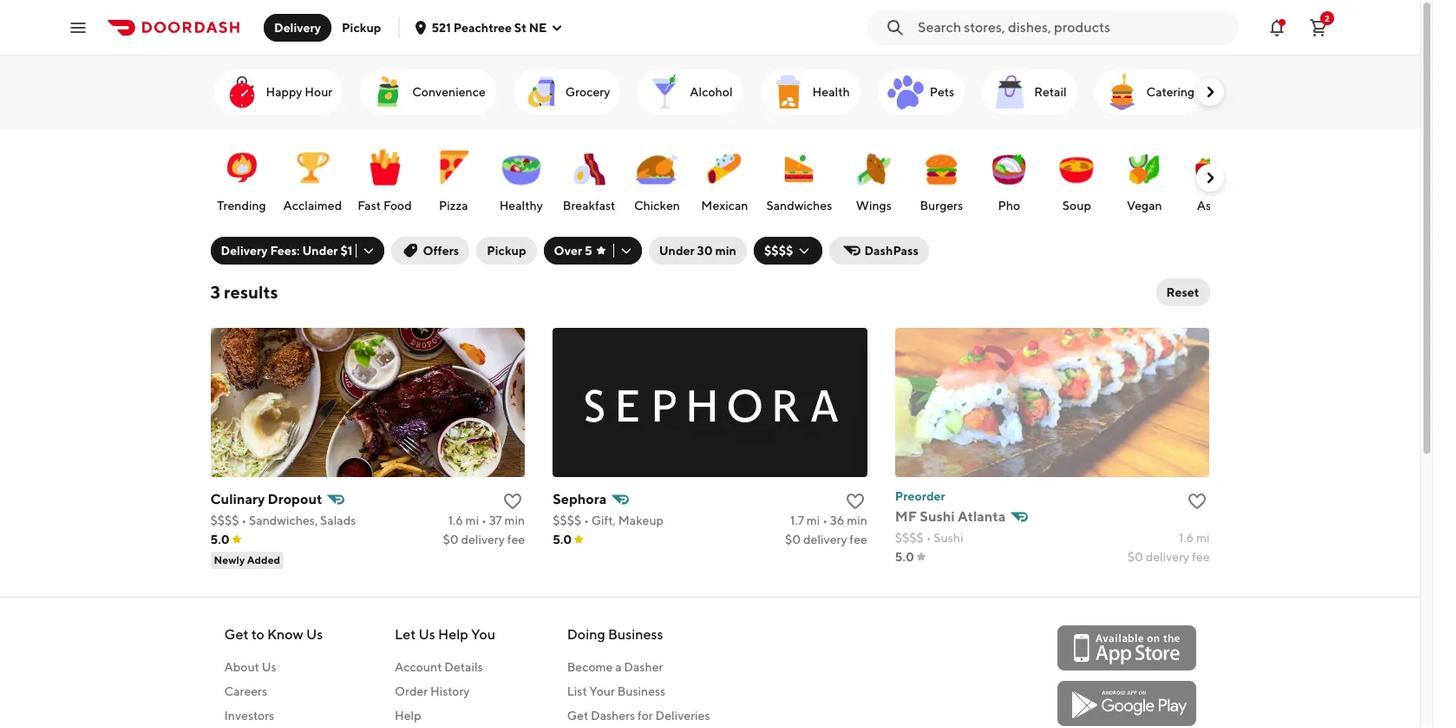 Task type: locate. For each thing, give the bounding box(es) containing it.
trending link
[[212, 138, 271, 218]]

0 horizontal spatial delivery
[[461, 533, 505, 547]]

delivery for delivery fees: under $1
[[221, 244, 268, 258]]

mi right 1.7
[[807, 514, 820, 528]]

delivery fees: under $1
[[221, 244, 353, 258]]

$$$$ down sandwiches
[[764, 244, 794, 258]]

under left $1
[[302, 244, 338, 258]]

0 vertical spatial 1.6
[[448, 514, 463, 528]]

5.0 down sephora
[[553, 533, 572, 547]]

help link
[[395, 707, 496, 725]]

sandwiches,
[[249, 514, 318, 528]]

2 click to add this store to your saved list image from the left
[[845, 491, 866, 512]]

account details
[[395, 660, 483, 674]]

• down mf sushi atlanta
[[927, 531, 932, 545]]

st
[[515, 20, 527, 34]]

5.0 for sephora
[[553, 533, 572, 547]]

us up careers link
[[262, 660, 276, 674]]

careers
[[224, 685, 267, 699]]

fee down 1.7 mi • 36 min
[[850, 533, 868, 547]]

1 horizontal spatial $​0 delivery fee
[[785, 533, 868, 547]]

1 horizontal spatial click to add this store to your saved list image
[[845, 491, 866, 512]]

next button of carousel image
[[1202, 169, 1219, 187]]

$​0 delivery fee down 1.7 mi • 36 min
[[785, 533, 868, 547]]

• down culinary
[[242, 514, 247, 528]]

1 vertical spatial delivery
[[221, 244, 268, 258]]

0 horizontal spatial delivery
[[221, 244, 268, 258]]

0 vertical spatial business
[[608, 627, 663, 643]]

sandwiches
[[767, 199, 833, 213]]

atlanta
[[958, 509, 1006, 525]]

careers link
[[224, 683, 323, 700]]

0 horizontal spatial 1.6
[[448, 514, 463, 528]]

2 button
[[1302, 10, 1337, 45]]

click to add this store to your saved list image for culinary dropout
[[503, 491, 523, 512]]

click to add this store to your saved list image
[[503, 491, 523, 512], [845, 491, 866, 512]]

under left 30
[[659, 244, 695, 258]]

get down list
[[567, 709, 589, 723]]

2 horizontal spatial 5.0
[[895, 550, 915, 564]]

retail
[[1035, 85, 1067, 99]]

2 under from the left
[[659, 244, 695, 258]]

delivery
[[461, 533, 505, 547], [804, 533, 848, 547], [1146, 550, 1190, 564]]

help
[[438, 627, 469, 643], [395, 709, 421, 723]]

next button of carousel image
[[1202, 83, 1219, 101]]

peachtree
[[454, 20, 512, 34]]

offers
[[423, 244, 459, 258]]

mi down click to add this store to your saved list icon
[[1197, 531, 1210, 545]]

1 vertical spatial pickup
[[487, 244, 526, 258]]

5.0
[[210, 533, 230, 547], [553, 533, 572, 547], [895, 550, 915, 564]]

history
[[430, 685, 470, 699]]

1 click to add this store to your saved list image from the left
[[503, 491, 523, 512]]

burgers
[[920, 199, 963, 213]]

pickup down healthy
[[487, 244, 526, 258]]

delivery down the 1.6 mi
[[1146, 550, 1190, 564]]

min for sephora
[[847, 514, 868, 528]]

dashpass button
[[830, 237, 929, 265]]

retail link
[[983, 69, 1078, 115]]

3 results
[[210, 282, 278, 302]]

fee
[[507, 533, 525, 547], [850, 533, 868, 547], [1192, 550, 1210, 564]]

newly
[[214, 554, 245, 567]]

fees:
[[270, 244, 300, 258]]

1 vertical spatial 1.6
[[1179, 531, 1194, 545]]

1 vertical spatial get
[[567, 709, 589, 723]]

mi
[[466, 514, 479, 528], [807, 514, 820, 528], [1197, 531, 1210, 545]]

about
[[224, 660, 259, 674]]

healthy
[[500, 199, 543, 213]]

click to add this store to your saved list image up 1.7 mi • 36 min
[[845, 491, 866, 512]]

pickup right delivery button
[[342, 20, 381, 34]]

$​0 for culinary dropout
[[443, 533, 459, 547]]

sushi up $$$$ • sushi
[[920, 509, 955, 525]]

1 horizontal spatial delivery
[[274, 20, 321, 34]]

$​0 delivery fee down the 1.6 mi
[[1128, 550, 1210, 564]]

sushi
[[920, 509, 955, 525], [934, 531, 964, 545]]

0 vertical spatial delivery
[[274, 20, 321, 34]]

1.6 left 37
[[448, 514, 463, 528]]

1 horizontal spatial 5.0
[[553, 533, 572, 547]]

1.6 down click to add this store to your saved list icon
[[1179, 531, 1194, 545]]

min right 37
[[505, 514, 525, 528]]

0 horizontal spatial min
[[505, 514, 525, 528]]

get dashers for deliveries link
[[567, 707, 710, 725]]

you
[[471, 627, 496, 643]]

2 horizontal spatial fee
[[1192, 550, 1210, 564]]

• for $$$$ • sushi
[[927, 531, 932, 545]]

$​0 delivery fee
[[443, 533, 525, 547], [785, 533, 868, 547], [1128, 550, 1210, 564]]

pickup button up the convenience image
[[332, 13, 392, 41]]

us right let
[[419, 627, 435, 643]]

sushi down mf sushi atlanta
[[934, 531, 964, 545]]

$$$$
[[764, 244, 794, 258], [210, 514, 239, 528], [553, 514, 582, 528], [895, 531, 924, 545]]

0 horizontal spatial help
[[395, 709, 421, 723]]

under 30 min button
[[649, 237, 747, 265]]

fee down 1.6 mi • 37 min
[[507, 533, 525, 547]]

• left gift,
[[584, 514, 589, 528]]

5.0 down $$$$ • sushi
[[895, 550, 915, 564]]

1 vertical spatial pickup button
[[477, 237, 537, 265]]

0 horizontal spatial $​0
[[443, 533, 459, 547]]

delivery
[[274, 20, 321, 34], [221, 244, 268, 258]]

fee down the 1.6 mi
[[1192, 550, 1210, 564]]

2 horizontal spatial us
[[419, 627, 435, 643]]

1 horizontal spatial $​0
[[785, 533, 801, 547]]

help down the order
[[395, 709, 421, 723]]

2 horizontal spatial min
[[847, 514, 868, 528]]

soup
[[1063, 199, 1092, 213]]

account
[[395, 660, 442, 674]]

retail image
[[990, 71, 1031, 113]]

get for get to know us
[[224, 627, 249, 643]]

1 vertical spatial business
[[618, 685, 666, 699]]

min
[[716, 244, 737, 258], [505, 514, 525, 528], [847, 514, 868, 528]]

•
[[242, 514, 247, 528], [482, 514, 487, 528], [584, 514, 589, 528], [823, 514, 828, 528], [927, 531, 932, 545]]

0 horizontal spatial pickup
[[342, 20, 381, 34]]

1 horizontal spatial under
[[659, 244, 695, 258]]

health image
[[768, 71, 809, 113]]

$$$$ button
[[754, 237, 823, 265]]

catering link
[[1095, 69, 1206, 115]]

get to know us
[[224, 627, 323, 643]]

delivery inside button
[[274, 20, 321, 34]]

0 horizontal spatial get
[[224, 627, 249, 643]]

about us
[[224, 660, 276, 674]]

36
[[830, 514, 845, 528]]

dashers
[[591, 709, 635, 723]]

5.0 up newly
[[210, 533, 230, 547]]

1 horizontal spatial pickup
[[487, 244, 526, 258]]

$$$$ • sandwiches, salads
[[210, 514, 356, 528]]

click to add this store to your saved list image up 1.6 mi • 37 min
[[503, 491, 523, 512]]

a
[[616, 660, 622, 674]]

$$$$ down sephora
[[553, 514, 582, 528]]

vegan
[[1127, 199, 1163, 213]]

1 horizontal spatial pickup button
[[477, 237, 537, 265]]

delivery down 1.6 mi • 37 min
[[461, 533, 505, 547]]

0 vertical spatial pickup button
[[332, 13, 392, 41]]

get left the to
[[224, 627, 249, 643]]

0 horizontal spatial 5.0
[[210, 533, 230, 547]]

pickup button down healthy
[[477, 237, 537, 265]]

1 horizontal spatial min
[[716, 244, 737, 258]]

0 horizontal spatial under
[[302, 244, 338, 258]]

1 horizontal spatial delivery
[[804, 533, 848, 547]]

$​0
[[443, 533, 459, 547], [785, 533, 801, 547], [1128, 550, 1144, 564]]

0 vertical spatial get
[[224, 627, 249, 643]]

1 horizontal spatial fee
[[850, 533, 868, 547]]

delivery left fees:
[[221, 244, 268, 258]]

delivery for sephora
[[804, 533, 848, 547]]

1 horizontal spatial 1.6
[[1179, 531, 1194, 545]]

$$$$ down mf
[[895, 531, 924, 545]]

$​0 delivery fee down 1.6 mi • 37 min
[[443, 533, 525, 547]]

min right 30
[[716, 244, 737, 258]]

$$$$ down culinary
[[210, 514, 239, 528]]

0 horizontal spatial $​0 delivery fee
[[443, 533, 525, 547]]

0 horizontal spatial mi
[[466, 514, 479, 528]]

asian
[[1197, 199, 1228, 213]]

us right know
[[306, 627, 323, 643]]

grocery image
[[521, 71, 562, 113]]

1 horizontal spatial mi
[[807, 514, 820, 528]]

0 horizontal spatial us
[[262, 660, 276, 674]]

1 horizontal spatial help
[[438, 627, 469, 643]]

5
[[585, 244, 592, 258]]

culinary
[[210, 491, 265, 508]]

2 horizontal spatial mi
[[1197, 531, 1210, 545]]

1.6
[[448, 514, 463, 528], [1179, 531, 1194, 545]]

0 horizontal spatial click to add this store to your saved list image
[[503, 491, 523, 512]]

help left you
[[438, 627, 469, 643]]

dasher
[[624, 660, 663, 674]]

business up become a dasher link
[[608, 627, 663, 643]]

fast food
[[358, 199, 412, 213]]

$$$$ inside $$$$ 'button'
[[764, 244, 794, 258]]

$$$$ • gift, makeup
[[553, 514, 664, 528]]

0 vertical spatial pickup
[[342, 20, 381, 34]]

investors
[[224, 709, 274, 723]]

delivery down 1.7 mi • 36 min
[[804, 533, 848, 547]]

business
[[608, 627, 663, 643], [618, 685, 666, 699]]

min right the 36
[[847, 514, 868, 528]]

delivery up happy hour
[[274, 20, 321, 34]]

1 under from the left
[[302, 244, 338, 258]]

521 peachtree st ne
[[432, 20, 547, 34]]

1 horizontal spatial get
[[567, 709, 589, 723]]

1 horizontal spatial us
[[306, 627, 323, 643]]

mi left 37
[[466, 514, 479, 528]]

business down "dasher"
[[618, 685, 666, 699]]

0 horizontal spatial fee
[[507, 533, 525, 547]]

newly added
[[214, 554, 280, 567]]

us
[[306, 627, 323, 643], [419, 627, 435, 643], [262, 660, 276, 674]]



Task type: describe. For each thing, give the bounding box(es) containing it.
deliveries
[[656, 709, 710, 723]]

over 5 button
[[544, 237, 642, 265]]

delivery for culinary dropout
[[461, 533, 505, 547]]

alcohol image
[[645, 71, 687, 113]]

under inside under 30 min button
[[659, 244, 695, 258]]

happy hour
[[266, 85, 333, 99]]

• for $$$$ • gift, makeup
[[584, 514, 589, 528]]

health link
[[761, 69, 861, 115]]

account details link
[[395, 659, 496, 676]]

mf
[[895, 509, 917, 525]]

order
[[395, 685, 428, 699]]

doing business
[[567, 627, 663, 643]]

trending
[[217, 199, 266, 213]]

chicken
[[634, 199, 680, 213]]

mf sushi atlanta
[[895, 509, 1006, 525]]

convenience image
[[367, 71, 409, 113]]

click to add this store to your saved list image
[[1188, 491, 1208, 512]]

$$$$ for $$$$ • sandwiches, salads
[[210, 514, 239, 528]]

hour
[[305, 85, 333, 99]]

become
[[567, 660, 613, 674]]

alcohol link
[[638, 69, 743, 115]]

added
[[247, 554, 280, 567]]

about us link
[[224, 659, 323, 676]]

Store search: begin typing to search for stores available on DoorDash text field
[[918, 18, 1229, 37]]

0 vertical spatial sushi
[[920, 509, 955, 525]]

your
[[590, 685, 615, 699]]

food
[[383, 199, 412, 213]]

convenience
[[412, 85, 486, 99]]

• left 37
[[482, 514, 487, 528]]

pets link
[[878, 69, 965, 115]]

2 horizontal spatial $​0 delivery fee
[[1128, 550, 1210, 564]]

happy
[[266, 85, 302, 99]]

30
[[697, 244, 713, 258]]

makeup
[[619, 514, 664, 528]]

investors link
[[224, 707, 323, 725]]

1 vertical spatial sushi
[[934, 531, 964, 545]]

1.6 for 1.6 mi • 37 min
[[448, 514, 463, 528]]

min inside button
[[716, 244, 737, 258]]

fee for sephora
[[850, 533, 868, 547]]

us for about us
[[262, 660, 276, 674]]

to
[[251, 627, 264, 643]]

culinary dropout
[[210, 491, 322, 508]]

0 vertical spatial help
[[438, 627, 469, 643]]

acclaimed
[[283, 199, 342, 213]]

521 peachtree st ne button
[[414, 20, 564, 34]]

sephora
[[553, 491, 607, 508]]

mi for culinary dropout
[[466, 514, 479, 528]]

catering
[[1147, 85, 1195, 99]]

pizza
[[439, 199, 468, 213]]

pets
[[930, 85, 955, 99]]

$​0 delivery fee for sephora
[[785, 533, 868, 547]]

salads
[[320, 514, 356, 528]]

$$$$ for $$$$
[[764, 244, 794, 258]]

• left the 36
[[823, 514, 828, 528]]

dashpass
[[865, 244, 919, 258]]

1.7 mi • 36 min
[[791, 514, 868, 528]]

grocery link
[[514, 69, 621, 115]]

gift,
[[592, 514, 616, 528]]

convenience link
[[360, 69, 496, 115]]

acclaimed link
[[280, 138, 346, 218]]

become a dasher link
[[567, 659, 710, 676]]

5.0 for culinary dropout
[[210, 533, 230, 547]]

mi for sephora
[[807, 514, 820, 528]]

1 vertical spatial help
[[395, 709, 421, 723]]

breakfast
[[563, 199, 616, 213]]

min for culinary dropout
[[505, 514, 525, 528]]

notification bell image
[[1267, 17, 1288, 38]]

mexican
[[702, 199, 749, 213]]

2 horizontal spatial delivery
[[1146, 550, 1190, 564]]

click to add this store to your saved list image for sephora
[[845, 491, 866, 512]]

1.6 mi
[[1179, 531, 1210, 545]]

2 horizontal spatial $​0
[[1128, 550, 1144, 564]]

$$$$ for $$$$ • gift, makeup
[[553, 514, 582, 528]]

let
[[395, 627, 416, 643]]

catering image
[[1102, 71, 1144, 113]]

• for $$$$ • sandwiches, salads
[[242, 514, 247, 528]]

1.6 for 1.6 mi
[[1179, 531, 1194, 545]]

1.6 mi • 37 min
[[448, 514, 525, 528]]

wings
[[856, 199, 892, 213]]

us for let us help you
[[419, 627, 435, 643]]

2
[[1325, 13, 1330, 23]]

results
[[224, 282, 278, 302]]

pets image
[[885, 71, 927, 113]]

reset
[[1167, 286, 1200, 299]]

under 30 min
[[659, 244, 737, 258]]

reset button
[[1156, 279, 1210, 306]]

order history
[[395, 685, 470, 699]]

$1
[[341, 244, 353, 258]]

open menu image
[[68, 17, 89, 38]]

happy hour link
[[214, 69, 343, 115]]

offers button
[[392, 237, 470, 265]]

over 5
[[554, 244, 592, 258]]

let us help you
[[395, 627, 496, 643]]

$​0 delivery fee for culinary dropout
[[443, 533, 525, 547]]

521
[[432, 20, 451, 34]]

fee for culinary dropout
[[507, 533, 525, 547]]

alcohol
[[690, 85, 733, 99]]

12 items, open order cart image
[[1309, 17, 1330, 38]]

list
[[567, 685, 587, 699]]

$​0 for sephora
[[785, 533, 801, 547]]

become a dasher
[[567, 660, 663, 674]]

doing
[[567, 627, 606, 643]]

happy hour image
[[221, 71, 263, 113]]

$$$$ for $$$$ • sushi
[[895, 531, 924, 545]]

fast
[[358, 199, 381, 213]]

0 horizontal spatial pickup button
[[332, 13, 392, 41]]

for
[[638, 709, 653, 723]]

order history link
[[395, 683, 496, 700]]

1.7
[[791, 514, 805, 528]]

$$$$ • sushi
[[895, 531, 964, 545]]

delivery for delivery
[[274, 20, 321, 34]]

grocery
[[566, 85, 610, 99]]

list your business
[[567, 685, 666, 699]]

get for get dashers for deliveries
[[567, 709, 589, 723]]

ne
[[529, 20, 547, 34]]

know
[[267, 627, 304, 643]]

over
[[554, 244, 582, 258]]



Task type: vqa. For each thing, say whether or not it's contained in the screenshot.
MAKEUP
yes



